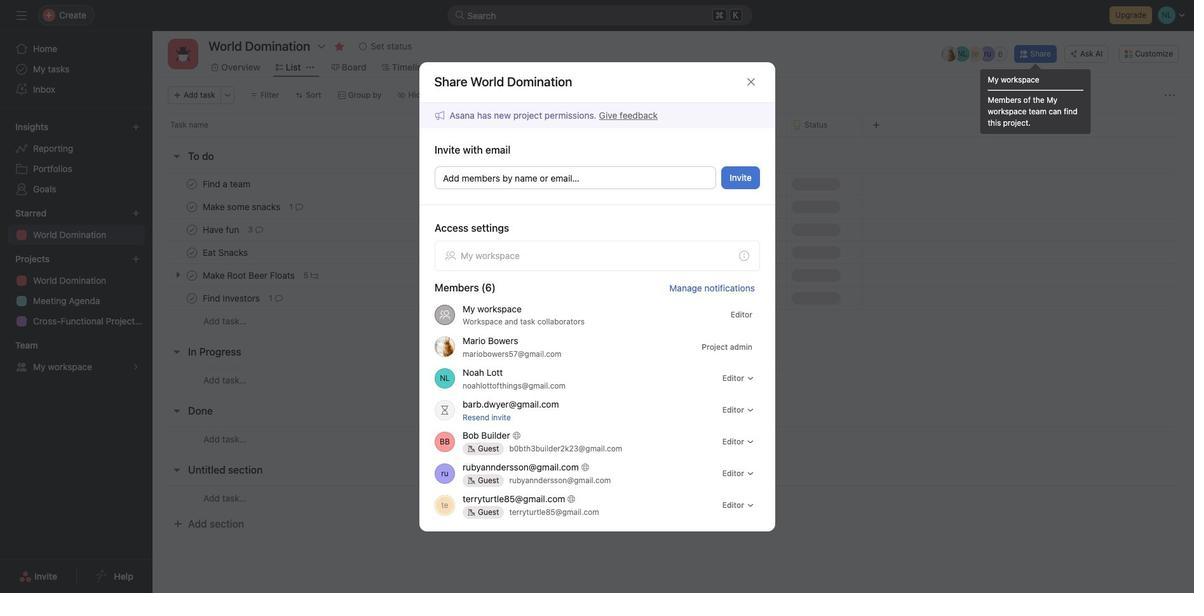 Task type: locate. For each thing, give the bounding box(es) containing it.
mark complete checkbox inside find a team 'cell'
[[184, 176, 200, 192]]

tooltip
[[981, 65, 1091, 134]]

task name text field inside the make some snacks cell
[[200, 201, 284, 213]]

2 mark complete checkbox from the top
[[184, 199, 200, 215]]

task name text field inside 'eat snacks' cell
[[200, 246, 252, 259]]

insights element
[[0, 116, 153, 202]]

collapse task list for this group image
[[172, 151, 182, 161], [172, 347, 182, 357], [172, 465, 182, 476]]

starred element
[[0, 202, 153, 248]]

cell for find investors cell
[[559, 287, 636, 310]]

close this dialog image
[[746, 77, 756, 87]]

mark complete checkbox for task name text box inside find a team 'cell'
[[184, 176, 200, 192]]

find investors cell
[[153, 287, 559, 310]]

mark complete image inside 'eat snacks' cell
[[184, 245, 200, 260]]

find a team cell
[[153, 172, 559, 196]]

4 mark complete image from the top
[[184, 245, 200, 260]]

mark complete image
[[184, 176, 200, 192], [184, 199, 200, 215], [184, 222, 200, 237], [184, 245, 200, 260]]

teams element
[[0, 334, 153, 380]]

2 vertical spatial task name text field
[[200, 246, 252, 259]]

dialog
[[419, 62, 775, 532]]

task name text field inside find investors cell
[[200, 292, 264, 305]]

row
[[153, 113, 1195, 137], [168, 136, 1179, 137], [153, 172, 1195, 196], [153, 195, 1195, 219], [153, 218, 1195, 242], [153, 241, 1195, 264], [153, 287, 1195, 310], [153, 310, 1195, 333], [153, 368, 1195, 392], [153, 427, 1195, 451], [153, 486, 1195, 511]]

mark complete image inside have fun cell
[[184, 222, 200, 237]]

projects element
[[0, 248, 153, 334]]

banner
[[435, 108, 658, 122]]

task name text field inside have fun cell
[[200, 223, 243, 236]]

Mark complete checkbox
[[184, 176, 200, 192], [184, 199, 200, 215], [184, 222, 200, 237], [184, 291, 200, 306]]

task name text field up 3 comments image
[[200, 201, 284, 213]]

2 mark complete image from the top
[[184, 199, 200, 215]]

bug image
[[175, 46, 191, 62]]

mark complete checkbox inside find investors cell
[[184, 291, 200, 306]]

mark complete image inside the make some snacks cell
[[184, 199, 200, 215]]

mark complete checkbox inside have fun cell
[[184, 222, 200, 237]]

mark complete checkbox inside the make some snacks cell
[[184, 199, 200, 215]]

hide sidebar image
[[17, 10, 27, 20]]

cell for have fun cell on the left top of the page
[[559, 218, 636, 242]]

task name text field right mark complete checkbox on the left of page
[[200, 246, 252, 259]]

task name text field inside find a team 'cell'
[[200, 178, 254, 190]]

3 mark complete checkbox from the top
[[184, 222, 200, 237]]

task name text field for mark complete icon in 'eat snacks' cell
[[200, 246, 252, 259]]

1 vertical spatial task name text field
[[200, 292, 264, 305]]

task name text field for mark complete icon inside the find a team 'cell'
[[200, 178, 254, 190]]

0 vertical spatial task name text field
[[200, 178, 254, 190]]

2 task name text field from the top
[[200, 223, 243, 236]]

mark complete image for have fun cell on the left top of the page
[[184, 222, 200, 237]]

Task name text field
[[200, 201, 284, 213], [200, 223, 243, 236], [200, 246, 252, 259]]

collapse task list for this group image
[[172, 406, 182, 416]]

1 vertical spatial collapse task list for this group image
[[172, 347, 182, 357]]

2 vertical spatial collapse task list for this group image
[[172, 465, 182, 476]]

3 task name text field from the top
[[200, 246, 252, 259]]

mark complete image for the make some snacks cell
[[184, 199, 200, 215]]

3 mark complete image from the top
[[184, 222, 200, 237]]

global element
[[0, 31, 153, 107]]

1 task name text field from the top
[[200, 178, 254, 190]]

4 mark complete checkbox from the top
[[184, 291, 200, 306]]

1 task name text field from the top
[[200, 201, 284, 213]]

eat snacks cell
[[153, 241, 559, 264]]

0 vertical spatial collapse task list for this group image
[[172, 151, 182, 161]]

2 task name text field from the top
[[200, 292, 264, 305]]

2 collapse task list for this group image from the top
[[172, 347, 182, 357]]

make some snacks cell
[[153, 195, 559, 219]]

1 comment image
[[295, 203, 303, 211]]

cell
[[559, 218, 636, 242], [635, 218, 711, 242], [559, 241, 636, 264], [635, 241, 711, 264], [559, 287, 636, 310]]

Task name text field
[[200, 178, 254, 190], [200, 292, 264, 305]]

have fun cell
[[153, 218, 559, 242]]

priority field for have fun cell
[[711, 218, 787, 242]]

1 vertical spatial task name text field
[[200, 223, 243, 236]]

1 mark complete image from the top
[[184, 176, 200, 192]]

0 vertical spatial task name text field
[[200, 201, 284, 213]]

task name text field left 3 comments image
[[200, 223, 243, 236]]

1 collapse task list for this group image from the top
[[172, 151, 182, 161]]

header to do tree grid
[[153, 172, 1195, 333]]

1 mark complete checkbox from the top
[[184, 176, 200, 192]]

mark complete image inside find a team 'cell'
[[184, 176, 200, 192]]



Task type: vqa. For each thing, say whether or not it's contained in the screenshot.
Mark complete option within the Find Investors cell Task name text field
yes



Task type: describe. For each thing, give the bounding box(es) containing it.
1 comment image
[[275, 295, 283, 302]]

task name text field for mark complete icon inside the have fun cell
[[200, 223, 243, 236]]

mark complete image for find a team 'cell'
[[184, 176, 200, 192]]

mark complete image
[[184, 291, 200, 306]]

mark complete checkbox for task name text field inside the the make some snacks cell
[[184, 199, 200, 215]]

task name text field for mark complete icon inside the make some snacks cell
[[200, 201, 284, 213]]

task name text field for mark complete image
[[200, 292, 264, 305]]

3 comments image
[[255, 226, 263, 234]]

cell for 'eat snacks' cell
[[559, 241, 636, 264]]

mark complete checkbox for task name text box within the find investors cell
[[184, 291, 200, 306]]

mark complete checkbox for task name text field within have fun cell
[[184, 222, 200, 237]]

remove from starred image
[[335, 41, 345, 51]]

Mark complete checkbox
[[184, 245, 200, 260]]

3 collapse task list for this group image from the top
[[172, 465, 182, 476]]

mark complete image for 'eat snacks' cell
[[184, 245, 200, 260]]

prominent image
[[455, 10, 465, 20]]



